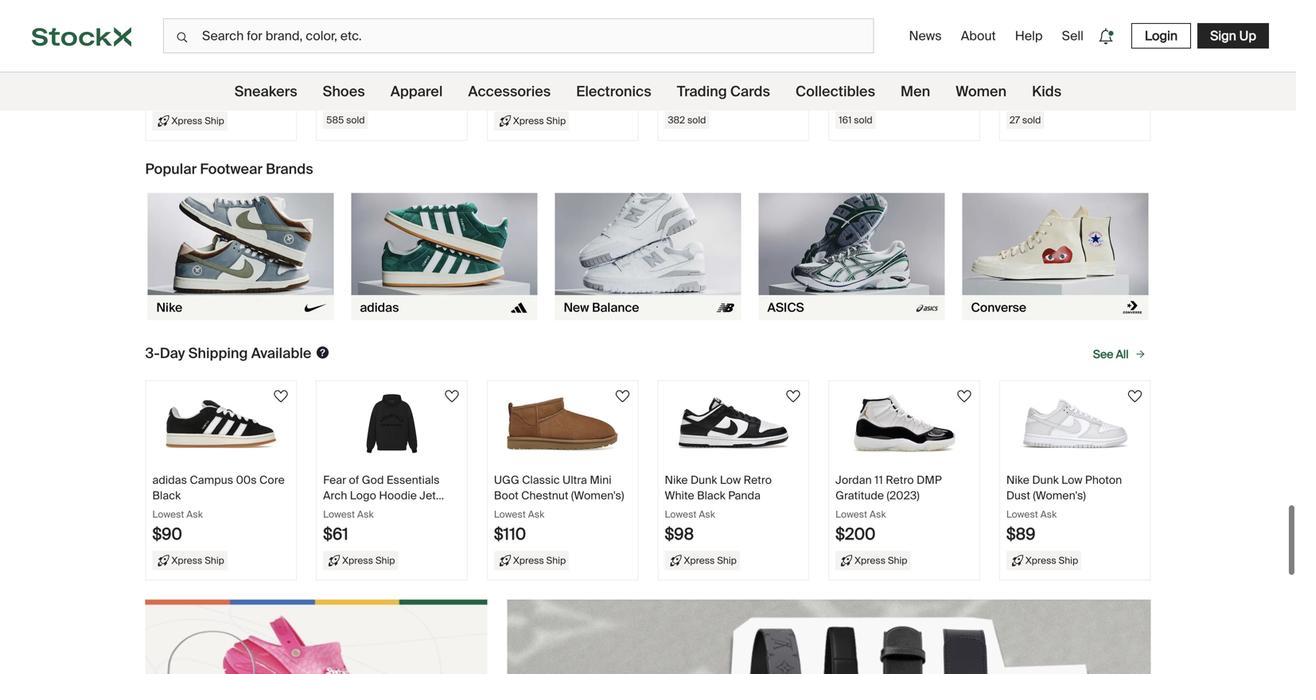 Task type: describe. For each thing, give the bounding box(es) containing it.
(women's) inside adidas gazelle indoor blue fusion gum (women's)
[[494, 64, 547, 79]]

$98
[[665, 524, 694, 545]]

adidas for fusion
[[494, 33, 529, 48]]

ugg for (women's)
[[152, 33, 178, 48]]

sold for $169
[[688, 114, 706, 126]]

ugg classic ultra mini boot chestnut (women's) lowest ask $110
[[494, 473, 624, 545]]

women
[[956, 82, 1007, 101]]

arch
[[323, 488, 347, 503]]

$280
[[323, 85, 363, 105]]

crossbody
[[1056, 48, 1112, 63]]

shoes
[[323, 82, 365, 101]]

electronics
[[576, 82, 652, 101]]

login button
[[1132, 23, 1192, 49]]

dunk for ask
[[691, 473, 717, 488]]

lowest inside lowest ask $61
[[323, 508, 355, 521]]

$139
[[836, 85, 870, 105]]

3-day shipping available
[[145, 344, 312, 363]]

lowest ask $91
[[494, 69, 545, 105]]

adidas campus 00s core black image
[[165, 394, 277, 454]]

xpress for $90
[[172, 554, 202, 567]]

retro inside "jordan 11 retro dmp gratitude (2023) lowest ask $200"
[[886, 473, 914, 488]]

ask inside nike dunk low retro white black panda lowest ask $98
[[699, 508, 715, 521]]

xpress ship for $200
[[855, 554, 908, 567]]

xpress for $200
[[855, 554, 886, 567]]

blue inside nike x nocta women's chalet polar top dark blue lowest ask $169
[[779, 48, 802, 63]]

gratitude
[[836, 488, 884, 503]]

nike dunk low photon dust (women's) lowest ask $89
[[1007, 473, 1122, 545]]

about link
[[955, 21, 1003, 51]]

trading cards link
[[677, 72, 770, 111]]

newbalance.jpg image
[[555, 193, 741, 321]]

collectibles
[[796, 82, 876, 101]]

winter
[[323, 79, 357, 94]]

xpress down lowest ask
[[172, 115, 202, 127]]

lowest inside lowest ask $280
[[323, 69, 355, 81]]

3-day shipping available image
[[315, 345, 331, 361]]

ship for $89
[[1059, 554, 1079, 567]]

lowest inside nike x nocta women's chalet polar top dark blue lowest ask $169
[[665, 69, 697, 81]]

campus
[[190, 473, 233, 488]]

nike dunk low retro white black panda lowest ask $98
[[665, 473, 772, 545]]

of
[[349, 473, 359, 488]]

lowest inside nike dunk low retro white black panda lowest ask $98
[[665, 508, 697, 521]]

bestofseries_secondaryb_copy_2.jpg image
[[145, 600, 487, 674]]

585
[[326, 114, 344, 126]]

lowest inside adidas campus 00s core black lowest ask $90
[[152, 508, 184, 521]]

sign
[[1211, 27, 1237, 44]]

available
[[251, 344, 312, 363]]

27
[[1010, 114, 1020, 126]]

jacket
[[907, 48, 941, 63]]

pink inside stanley x starbucks (target exclusive) quencher 40oz tumbler winter pink (2024)
[[360, 79, 382, 94]]

ship for $110
[[546, 554, 566, 567]]

x for nike
[[691, 33, 697, 48]]

nocta
[[699, 33, 738, 48]]

adidas for black
[[152, 473, 187, 488]]

converse.jpg image
[[963, 193, 1149, 321]]

ship for $200
[[888, 554, 908, 567]]

accessories link
[[468, 72, 551, 111]]

lowest down tazz
[[152, 69, 184, 81]]

ask inside lowest ask $280
[[357, 69, 374, 81]]

nike inside nike dunk low photon dust (women's) lowest ask $89
[[1007, 473, 1030, 488]]

fear of god essentials arch logo hoodie jet black image
[[336, 394, 448, 454]]

$672
[[1007, 85, 1044, 105]]

jacquemus le grand bambino crossbody flap bag light brown
[[1007, 33, 1137, 79]]

notification unread icon image
[[1095, 25, 1117, 47]]

follow image for $61
[[442, 387, 461, 406]]

shipping
[[188, 344, 248, 363]]

designer_beltssecondarya.jpg image
[[507, 600, 1151, 674]]

xpress for $110
[[513, 554, 544, 567]]

starbucks
[[373, 33, 425, 48]]

nike dunk low photon dust (women's) image
[[1020, 394, 1131, 454]]

ship for $61
[[376, 554, 395, 567]]

$90
[[152, 524, 182, 545]]

collectibles link
[[796, 72, 876, 111]]

about
[[961, 27, 996, 44]]

xpress ship for $61
[[342, 554, 395, 567]]

low for $89
[[1062, 473, 1083, 488]]

chestnut
[[521, 488, 569, 503]]

ask inside nike x nocta women's chalet polar top dark blue lowest ask $169
[[699, 69, 715, 81]]

xpress for $91
[[513, 115, 544, 127]]

adidas.jpg image
[[351, 193, 538, 321]]

xpress ship for $90
[[172, 554, 224, 567]]

core
[[259, 473, 285, 488]]

dust
[[1007, 488, 1031, 503]]

polar
[[701, 48, 728, 63]]

cards
[[731, 82, 770, 101]]

women link
[[956, 72, 1007, 111]]

blue inside adidas gazelle indoor blue fusion gum (women's)
[[494, 48, 517, 63]]

ship up the popular footwear brands
[[205, 115, 224, 127]]

stanley x starbucks (target exclusive) quencher 40oz tumbler winter pink (2024)
[[323, 33, 449, 94]]

essentials
[[387, 473, 440, 488]]

see all
[[1093, 347, 1129, 362]]

apparel
[[391, 82, 443, 101]]

all
[[1116, 347, 1129, 362]]

ugg classic ultra mini boot chestnut (women's) image
[[507, 394, 619, 454]]

the north face women's nuptse short jacket fuchsia pink
[[836, 33, 965, 79]]

xpress ship for $89
[[1026, 554, 1079, 567]]

fuchsia
[[836, 64, 876, 79]]

$110
[[494, 524, 526, 545]]

nike.jpg image
[[148, 193, 334, 321]]

le
[[1070, 33, 1083, 48]]

nike for $98
[[665, 473, 688, 488]]

sell link
[[1056, 21, 1090, 51]]

lowest inside ugg classic ultra mini boot chestnut (women's) lowest ask $110
[[494, 508, 526, 521]]

ugg tazz slipper sand (women's)
[[152, 33, 272, 63]]

$91
[[494, 85, 519, 105]]

god
[[362, 473, 384, 488]]

ask inside adidas campus 00s core black lowest ask $90
[[187, 508, 203, 521]]

fusion
[[520, 48, 554, 63]]

ask inside lowest ask $91
[[528, 69, 545, 81]]

3-
[[145, 344, 160, 363]]

follow image for $90
[[272, 387, 291, 406]]

tumbler
[[407, 64, 449, 79]]

161 sold
[[839, 114, 873, 126]]

kids
[[1032, 82, 1062, 101]]

adidas campus 00s core black lowest ask $90
[[152, 473, 285, 545]]

sold for $280
[[346, 114, 365, 126]]

bambino
[[1007, 48, 1053, 63]]

white
[[665, 488, 695, 503]]

jet
[[420, 488, 436, 503]]

ultra
[[563, 473, 587, 488]]

ship for $98
[[717, 554, 737, 567]]

ask inside nike dunk low photon dust (women's) lowest ask $89
[[1041, 508, 1057, 521]]

quencher
[[323, 64, 375, 79]]

pink inside the north face women's nuptse short jacket fuchsia pink
[[879, 64, 901, 79]]

382
[[668, 114, 685, 126]]

kids link
[[1032, 72, 1062, 111]]



Task type: vqa. For each thing, say whether or not it's contained in the screenshot.
'lowest' in the Lowest Ask $448
no



Task type: locate. For each thing, give the bounding box(es) containing it.
ugg up boot
[[494, 473, 520, 488]]

2 blue from the left
[[779, 48, 802, 63]]

help link
[[1009, 21, 1049, 51]]

0 horizontal spatial x
[[364, 33, 370, 48]]

follow image for $98
[[784, 387, 803, 406]]

x
[[364, 33, 370, 48], [691, 33, 697, 48]]

sold right 382
[[688, 114, 706, 126]]

dunk inside nike dunk low photon dust (women's) lowest ask $89
[[1033, 473, 1059, 488]]

3 follow image from the left
[[784, 387, 803, 406]]

lowest inside lowest ask $672
[[1007, 69, 1038, 81]]

1 vertical spatial pink
[[360, 79, 382, 94]]

grand
[[1086, 33, 1118, 48]]

retro up panda
[[744, 473, 772, 488]]

(women's) down fusion
[[494, 64, 547, 79]]

see
[[1093, 347, 1114, 362]]

1 retro from the left
[[744, 473, 772, 488]]

sold right 27
[[1023, 114, 1041, 126]]

black down arch
[[323, 504, 352, 518]]

0 horizontal spatial follow image
[[613, 387, 632, 406]]

sold for $672
[[1023, 114, 1041, 126]]

1 horizontal spatial retro
[[886, 473, 914, 488]]

ship down ugg classic ultra mini boot chestnut (women's) lowest ask $110
[[546, 554, 566, 567]]

lowest ask $280
[[323, 69, 374, 105]]

1 sold from the left
[[346, 114, 365, 126]]

0 horizontal spatial dunk
[[691, 473, 717, 488]]

ship down nike dunk low retro white black panda lowest ask $98
[[717, 554, 737, 567]]

footwear
[[200, 160, 263, 178]]

light
[[1030, 64, 1056, 79]]

1 blue from the left
[[494, 48, 517, 63]]

black inside nike dunk low retro white black panda lowest ask $98
[[697, 488, 726, 503]]

1 horizontal spatial low
[[1062, 473, 1083, 488]]

2 dunk from the left
[[1033, 473, 1059, 488]]

2 x from the left
[[691, 33, 697, 48]]

0 horizontal spatial low
[[720, 473, 741, 488]]

blue left fusion
[[494, 48, 517, 63]]

lowest down 'chalet' at the top
[[665, 69, 697, 81]]

retro up (2023)
[[886, 473, 914, 488]]

2 horizontal spatial follow image
[[784, 387, 803, 406]]

xpress ship down lowest ask $61
[[342, 554, 395, 567]]

lowest up the shoes
[[323, 69, 355, 81]]

xpress ship down $90
[[172, 554, 224, 567]]

black up $90
[[152, 488, 181, 503]]

1 x from the left
[[364, 33, 370, 48]]

nike dunk low retro white black panda image
[[678, 394, 789, 454]]

dark
[[752, 48, 776, 63]]

xpress for $89
[[1026, 554, 1057, 567]]

logo
[[350, 488, 376, 503]]

0 horizontal spatial follow image
[[272, 387, 291, 406]]

(women's) inside nike dunk low photon dust (women's) lowest ask $89
[[1033, 488, 1086, 503]]

stanley
[[323, 33, 361, 48]]

lowest up $672
[[1007, 69, 1038, 81]]

short
[[876, 48, 904, 63]]

lowest inside lowest ask $139
[[836, 69, 868, 81]]

exclusive)
[[361, 48, 412, 63]]

0 vertical spatial pink
[[879, 64, 901, 79]]

1 horizontal spatial ugg
[[494, 473, 520, 488]]

women's inside nike x nocta women's chalet polar top dark blue lowest ask $169
[[740, 33, 788, 48]]

women's for jacket
[[918, 33, 965, 48]]

face
[[890, 33, 915, 48]]

bag
[[1007, 64, 1027, 79]]

ugg left tazz
[[152, 33, 178, 48]]

sneakers link
[[235, 72, 297, 111]]

0 horizontal spatial adidas
[[152, 473, 187, 488]]

boot
[[494, 488, 519, 503]]

xpress down $61
[[342, 554, 373, 567]]

27 sold
[[1010, 114, 1041, 126]]

1 dunk from the left
[[691, 473, 717, 488]]

2 low from the left
[[1062, 473, 1083, 488]]

chalet
[[665, 48, 699, 63]]

lowest up the accessories in the left of the page
[[494, 69, 526, 81]]

0 horizontal spatial pink
[[360, 79, 382, 94]]

low inside nike dunk low photon dust (women's) lowest ask $89
[[1062, 473, 1083, 488]]

(women's) up lowest ask
[[152, 48, 205, 63]]

1 vertical spatial ugg
[[494, 473, 520, 488]]

mini
[[590, 473, 612, 488]]

gum
[[557, 48, 582, 63]]

lowest ask $61
[[323, 508, 374, 545]]

sold right 585
[[346, 114, 365, 126]]

dunk left photon
[[1033, 473, 1059, 488]]

ship
[[205, 115, 224, 127], [546, 115, 566, 127], [205, 554, 224, 567], [376, 554, 395, 567], [546, 554, 566, 567], [717, 554, 737, 567], [888, 554, 908, 567], [1059, 554, 1079, 567]]

ship down nike dunk low photon dust (women's) lowest ask $89
[[1059, 554, 1079, 567]]

$200
[[836, 524, 876, 545]]

hoodie
[[379, 488, 417, 503]]

ask inside lowest ask $61
[[357, 508, 374, 521]]

0 horizontal spatial ugg
[[152, 33, 178, 48]]

sold right the 161
[[854, 114, 873, 126]]

men link
[[901, 72, 931, 111]]

xpress down $91
[[513, 115, 544, 127]]

sell
[[1062, 27, 1084, 44]]

ugg inside ugg classic ultra mini boot chestnut (women's) lowest ask $110
[[494, 473, 520, 488]]

11
[[875, 473, 883, 488]]

lowest down the dust
[[1007, 508, 1038, 521]]

nike up 'chalet' at the top
[[665, 33, 688, 48]]

popular footwear brands
[[145, 160, 313, 178]]

1 horizontal spatial dunk
[[1033, 473, 1059, 488]]

40oz
[[377, 64, 404, 79]]

lowest up $200
[[836, 508, 868, 521]]

lowest inside "jordan 11 retro dmp gratitude (2023) lowest ask $200"
[[836, 508, 868, 521]]

men
[[901, 82, 931, 101]]

4 sold from the left
[[1023, 114, 1041, 126]]

nike
[[665, 33, 688, 48], [665, 473, 688, 488], [1007, 473, 1030, 488]]

lowest down boot
[[494, 508, 526, 521]]

1 vertical spatial adidas
[[152, 473, 187, 488]]

(2024)
[[384, 79, 417, 94]]

xpress ship down lowest ask $91
[[513, 115, 566, 127]]

nike for lowest
[[665, 33, 688, 48]]

follow image
[[272, 387, 291, 406], [442, 387, 461, 406], [784, 387, 803, 406]]

ship down "jordan 11 retro dmp gratitude (2023) lowest ask $200"
[[888, 554, 908, 567]]

women's up jacket
[[918, 33, 965, 48]]

gazelle
[[531, 33, 570, 48]]

xpress down $110 on the bottom left
[[513, 554, 544, 567]]

tazz
[[181, 33, 203, 48]]

nike up white
[[665, 473, 688, 488]]

(women's) down the mini
[[571, 488, 624, 503]]

asics.jpg image
[[759, 193, 945, 321]]

blue right dark
[[779, 48, 802, 63]]

dunk
[[691, 473, 717, 488], [1033, 473, 1059, 488]]

adidas inside adidas campus 00s core black lowest ask $90
[[152, 473, 187, 488]]

ask inside "jordan 11 retro dmp gratitude (2023) lowest ask $200"
[[870, 508, 886, 521]]

xpress ship down $89
[[1026, 554, 1079, 567]]

low up panda
[[720, 473, 741, 488]]

x for stanley
[[364, 33, 370, 48]]

ship down the "accessories" link
[[546, 115, 566, 127]]

1 horizontal spatial adidas
[[494, 33, 529, 48]]

day
[[160, 344, 185, 363]]

1 follow image from the left
[[613, 387, 632, 406]]

low left photon
[[1062, 473, 1083, 488]]

2 follow image from the left
[[442, 387, 461, 406]]

lowest down arch
[[323, 508, 355, 521]]

xpress for $98
[[684, 554, 715, 567]]

0 horizontal spatial blue
[[494, 48, 517, 63]]

adidas inside adidas gazelle indoor blue fusion gum (women's)
[[494, 33, 529, 48]]

x right stanley
[[364, 33, 370, 48]]

1 horizontal spatial women's
[[918, 33, 965, 48]]

(women's)
[[152, 48, 205, 63], [494, 64, 547, 79], [571, 488, 624, 503], [1033, 488, 1086, 503]]

adidas up fusion
[[494, 33, 529, 48]]

lowest up $90
[[152, 508, 184, 521]]

sign up button
[[1198, 23, 1269, 49]]

brands
[[266, 160, 313, 178]]

nike x nocta women's chalet polar top dark blue lowest ask $169
[[665, 33, 802, 105]]

ugg for boot
[[494, 473, 520, 488]]

black inside adidas campus 00s core black lowest ask $90
[[152, 488, 181, 503]]

retro inside nike dunk low retro white black panda lowest ask $98
[[744, 473, 772, 488]]

low inside nike dunk low retro white black panda lowest ask $98
[[720, 473, 741, 488]]

follow image for $200
[[955, 387, 974, 406]]

women's up dark
[[740, 33, 788, 48]]

1 horizontal spatial follow image
[[955, 387, 974, 406]]

nike inside nike x nocta women's chalet polar top dark blue lowest ask $169
[[665, 33, 688, 48]]

women's
[[740, 33, 788, 48], [918, 33, 965, 48]]

1 women's from the left
[[740, 33, 788, 48]]

lowest ask
[[152, 69, 203, 81]]

low for ask
[[720, 473, 741, 488]]

dunk for $89
[[1033, 473, 1059, 488]]

1 horizontal spatial x
[[691, 33, 697, 48]]

1 horizontal spatial pink
[[879, 64, 901, 79]]

ask inside lowest ask $139
[[870, 69, 886, 81]]

login
[[1145, 27, 1178, 44]]

xpress ship down $110 on the bottom left
[[513, 554, 566, 567]]

apparel link
[[391, 72, 443, 111]]

1 low from the left
[[720, 473, 741, 488]]

stockx logo image
[[32, 27, 131, 47]]

xpress down $90
[[172, 554, 202, 567]]

(women's) right the dust
[[1033, 488, 1086, 503]]

3 follow image from the left
[[1126, 387, 1145, 406]]

panda
[[728, 488, 761, 503]]

accessories
[[468, 82, 551, 101]]

2 retro from the left
[[886, 473, 914, 488]]

top
[[731, 48, 750, 63]]

xpress ship for $110
[[513, 554, 566, 567]]

nike inside nike dunk low retro white black panda lowest ask $98
[[665, 473, 688, 488]]

up
[[1240, 27, 1257, 44]]

jordan 11 retro dmp gratitude (2023) image
[[849, 394, 960, 454]]

xpress down $200
[[855, 554, 886, 567]]

women's inside the north face women's nuptse short jacket fuchsia pink
[[918, 33, 965, 48]]

ask inside lowest ask $672
[[1041, 69, 1057, 81]]

black
[[152, 488, 181, 503], [697, 488, 726, 503], [323, 504, 352, 518]]

Search... search field
[[163, 18, 874, 53]]

ship for $91
[[546, 115, 566, 127]]

1 horizontal spatial follow image
[[442, 387, 461, 406]]

photon
[[1086, 473, 1122, 488]]

xpress down $98
[[684, 554, 715, 567]]

585 sold
[[326, 114, 365, 126]]

pink down short
[[879, 64, 901, 79]]

xpress ship for $98
[[684, 554, 737, 567]]

electronics link
[[576, 72, 652, 111]]

ask inside ugg classic ultra mini boot chestnut (women's) lowest ask $110
[[528, 508, 545, 521]]

ship down adidas campus 00s core black lowest ask $90
[[205, 554, 224, 567]]

trading
[[677, 82, 727, 101]]

2 women's from the left
[[918, 33, 965, 48]]

news
[[909, 27, 942, 44]]

xpress ship down $98
[[684, 554, 737, 567]]

nike up the dust
[[1007, 473, 1030, 488]]

2 follow image from the left
[[955, 387, 974, 406]]

dunk inside nike dunk low retro white black panda lowest ask $98
[[691, 473, 717, 488]]

xpress ship down lowest ask
[[172, 115, 224, 127]]

2 horizontal spatial follow image
[[1126, 387, 1145, 406]]

(women's) inside ugg tazz slipper sand (women's)
[[152, 48, 205, 63]]

0 horizontal spatial women's
[[740, 33, 788, 48]]

xpress ship down $200
[[855, 554, 908, 567]]

lowest down nuptse
[[836, 69, 868, 81]]

0 vertical spatial adidas
[[494, 33, 529, 48]]

ship down 'fear of god essentials arch logo hoodie jet black'
[[376, 554, 395, 567]]

dunk up white
[[691, 473, 717, 488]]

(women's) inside ugg classic ultra mini boot chestnut (women's) lowest ask $110
[[571, 488, 624, 503]]

xpress ship
[[172, 115, 224, 127], [513, 115, 566, 127], [172, 554, 224, 567], [342, 554, 395, 567], [513, 554, 566, 567], [684, 554, 737, 567], [855, 554, 908, 567], [1026, 554, 1079, 567]]

lowest ask $672
[[1007, 69, 1057, 105]]

follow image
[[613, 387, 632, 406], [955, 387, 974, 406], [1126, 387, 1145, 406]]

black inside 'fear of god essentials arch logo hoodie jet black'
[[323, 504, 352, 518]]

lowest down white
[[665, 508, 697, 521]]

1 horizontal spatial blue
[[779, 48, 802, 63]]

flap
[[1115, 48, 1137, 63]]

x inside stanley x starbucks (target exclusive) quencher 40oz tumbler winter pink (2024)
[[364, 33, 370, 48]]

fear
[[323, 473, 346, 488]]

lowest ask $139
[[836, 69, 886, 105]]

ugg inside ugg tazz slipper sand (women's)
[[152, 33, 178, 48]]

trading cards
[[677, 82, 770, 101]]

0 vertical spatial ugg
[[152, 33, 178, 48]]

x inside nike x nocta women's chalet polar top dark blue lowest ask $169
[[691, 33, 697, 48]]

xpress down $89
[[1026, 554, 1057, 567]]

popular
[[145, 160, 197, 178]]

(target
[[323, 48, 359, 63]]

follow image for $89
[[1126, 387, 1145, 406]]

2 sold from the left
[[688, 114, 706, 126]]

1 horizontal spatial black
[[323, 504, 352, 518]]

1 follow image from the left
[[272, 387, 291, 406]]

3 sold from the left
[[854, 114, 873, 126]]

product category switcher element
[[0, 72, 1297, 111]]

xpress for $61
[[342, 554, 373, 567]]

lowest inside nike dunk low photon dust (women's) lowest ask $89
[[1007, 508, 1038, 521]]

00s
[[236, 473, 257, 488]]

jacquemus
[[1007, 33, 1067, 48]]

brown
[[1059, 64, 1091, 79]]

women's for top
[[740, 33, 788, 48]]

lowest inside lowest ask $91
[[494, 69, 526, 81]]

161
[[839, 114, 852, 126]]

adidas
[[494, 33, 529, 48], [152, 473, 187, 488]]

pink down '40oz'
[[360, 79, 382, 94]]

help
[[1015, 27, 1043, 44]]

see all link
[[1089, 341, 1151, 368]]

sold for $139
[[854, 114, 873, 126]]

classic
[[522, 473, 560, 488]]

(2023)
[[887, 488, 920, 503]]

shoes link
[[323, 72, 365, 111]]

xpress ship for $91
[[513, 115, 566, 127]]

adidas left campus
[[152, 473, 187, 488]]

x up 'chalet' at the top
[[691, 33, 697, 48]]

0 horizontal spatial retro
[[744, 473, 772, 488]]

black right white
[[697, 488, 726, 503]]

0 horizontal spatial black
[[152, 488, 181, 503]]

lowest
[[152, 69, 184, 81], [323, 69, 355, 81], [494, 69, 526, 81], [665, 69, 697, 81], [836, 69, 868, 81], [1007, 69, 1038, 81], [152, 508, 184, 521], [323, 508, 355, 521], [494, 508, 526, 521], [665, 508, 697, 521], [836, 508, 868, 521], [1007, 508, 1038, 521]]

blue
[[494, 48, 517, 63], [779, 48, 802, 63]]

2 horizontal spatial black
[[697, 488, 726, 503]]

pink
[[879, 64, 901, 79], [360, 79, 382, 94]]

ship for $90
[[205, 554, 224, 567]]

dmp
[[917, 473, 942, 488]]

follow image for ask
[[613, 387, 632, 406]]

sand
[[245, 33, 272, 48]]



